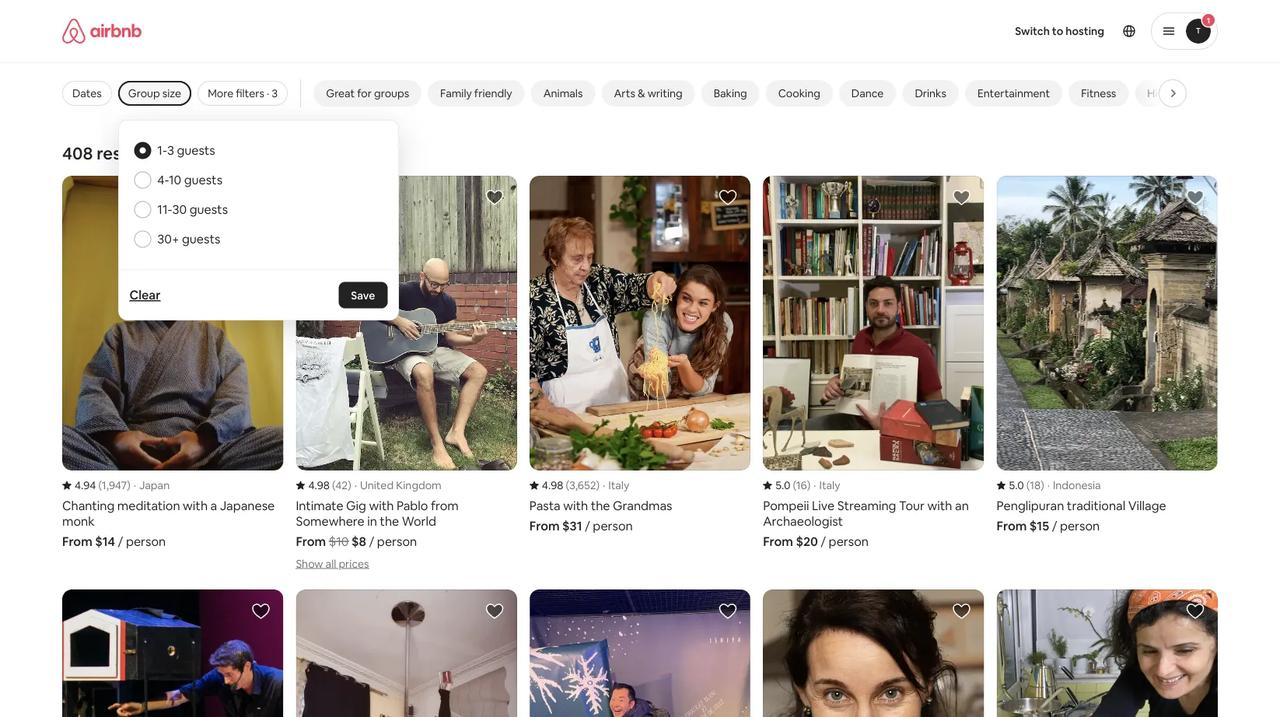 Task type: locate. For each thing, give the bounding box(es) containing it.
) up from $31 / person
[[596, 478, 600, 492]]

1 5.0 from the left
[[776, 478, 790, 492]]

· inside chanting meditation with a japanese monk group
[[134, 478, 136, 492]]

filters right your
[[271, 142, 318, 164]]

1 italy from the left
[[608, 478, 629, 492]]

1 ) from the left
[[127, 478, 130, 492]]

person right $31
[[593, 518, 633, 534]]

groups
[[374, 86, 409, 100]]

italy right 16 on the bottom of page
[[819, 478, 840, 492]]

· right 16 on the bottom of page
[[814, 478, 816, 492]]

fitness
[[1081, 86, 1116, 100]]

results
[[97, 142, 151, 164]]

5 ( from the left
[[1026, 478, 1030, 492]]

) left · japan
[[127, 478, 130, 492]]

from left $14
[[62, 533, 92, 549]]

indonesia
[[1053, 478, 1101, 492]]

)
[[127, 478, 130, 492], [348, 478, 351, 492], [596, 478, 600, 492], [807, 478, 811, 492], [1041, 478, 1044, 492]]

0 horizontal spatial 4.98
[[308, 478, 330, 492]]

switch
[[1015, 24, 1050, 38]]

from left $15
[[997, 518, 1027, 534]]

1 vertical spatial filters
[[271, 142, 318, 164]]

( inside pasta with the grandmas group
[[566, 478, 569, 492]]

family friendly element
[[440, 86, 512, 100]]

guests down 11-30 guests at the top left of the page
[[182, 231, 220, 247]]

history & culture element
[[1147, 86, 1231, 100]]

kingdom
[[396, 478, 442, 492]]

( right the 4.94 at the left bottom of the page
[[98, 478, 102, 492]]

4.98 inside pasta with the grandmas group
[[542, 478, 563, 492]]

11-
[[157, 201, 172, 217]]

dance
[[851, 86, 884, 100]]

0 horizontal spatial · italy
[[603, 478, 629, 492]]

( up $15
[[1026, 478, 1030, 492]]

1 horizontal spatial 3
[[272, 86, 278, 100]]

0 vertical spatial 3
[[272, 86, 278, 100]]

2 & from the left
[[1186, 86, 1193, 100]]

/ right "$20"
[[821, 533, 826, 549]]

great for groups element
[[326, 86, 409, 100]]

( inside pompeii live streaming tour with an archaeologist group
[[793, 478, 796, 492]]

1 4.98 from the left
[[308, 478, 330, 492]]

/ inside penglipuran traditional village group
[[1052, 518, 1057, 534]]

/ for from $15
[[1052, 518, 1057, 534]]

$10
[[329, 533, 349, 549]]

guests for 11-30 guests
[[190, 201, 228, 217]]

dance element
[[851, 86, 884, 100]]

to
[[1052, 24, 1063, 38]]

5.0 inside penglipuran traditional village group
[[1009, 478, 1024, 492]]

( inside chanting meditation with a japanese monk group
[[98, 478, 102, 492]]

) inside pompeii live streaming tour with an archaeologist group
[[807, 478, 811, 492]]

/ for from $31
[[585, 518, 590, 534]]

more filters · 3
[[208, 86, 278, 100]]

& right arts in the left top of the page
[[638, 86, 645, 100]]

& left culture
[[1186, 86, 1193, 100]]

(
[[98, 478, 102, 492], [332, 478, 335, 492], [566, 478, 569, 492], [793, 478, 796, 492], [1026, 478, 1030, 492]]

( left united
[[332, 478, 335, 492]]

5.0 for $20
[[776, 478, 790, 492]]

1 horizontal spatial save this experience image
[[719, 188, 737, 207]]

5.0 inside pompeii live streaming tour with an archaeologist group
[[776, 478, 790, 492]]

person inside penglipuran traditional village group
[[1060, 518, 1100, 534]]

2 ) from the left
[[348, 478, 351, 492]]

· italy inside pompeii live streaming tour with an archaeologist group
[[814, 478, 840, 492]]

· right 18
[[1047, 478, 1050, 492]]

4.98 inside intimate gig with pablo from somewhere in the world group
[[308, 478, 330, 492]]

) left united
[[348, 478, 351, 492]]

baking button
[[701, 80, 760, 107]]

1 horizontal spatial &
[[1186, 86, 1193, 100]]

( inside penglipuran traditional village group
[[1026, 478, 1030, 492]]

guests up 4-10 guests
[[177, 142, 215, 158]]

1 ( from the left
[[98, 478, 102, 492]]

2 horizontal spatial save this experience image
[[1186, 188, 1205, 207]]

· italy right 16 on the bottom of page
[[814, 478, 840, 492]]

5 ) from the left
[[1041, 478, 1044, 492]]

from up show
[[296, 533, 326, 549]]

4.98 ( 3,652 )
[[542, 478, 600, 492]]

· inside pompeii live streaming tour with an archaeologist group
[[814, 478, 816, 492]]

person inside pasta with the grandmas group
[[593, 518, 633, 534]]

switch to hosting
[[1015, 24, 1104, 38]]

1 horizontal spatial italy
[[819, 478, 840, 492]]

· italy for from $20
[[814, 478, 840, 492]]

0 horizontal spatial 3
[[167, 142, 174, 158]]

4.98 for from
[[308, 478, 330, 492]]

person right the $8
[[377, 533, 417, 549]]

all
[[326, 557, 336, 571]]

from $15 / person
[[997, 518, 1100, 534]]

4 ( from the left
[[793, 478, 796, 492]]

rating 5.0 out of 5; 16 reviews image
[[763, 478, 811, 492]]

· right more
[[267, 86, 269, 100]]

& for arts
[[638, 86, 645, 100]]

0 horizontal spatial italy
[[608, 478, 629, 492]]

person inside pompeii live streaming tour with an archaeologist group
[[829, 533, 869, 549]]

· inside pasta with the grandmas group
[[603, 478, 605, 492]]

5.0 left 18
[[1009, 478, 1024, 492]]

· italy right 3,652
[[603, 478, 629, 492]]

/ right $31
[[585, 518, 590, 534]]

person inside chanting meditation with a japanese monk group
[[126, 533, 166, 549]]

( up $31
[[566, 478, 569, 492]]

/
[[585, 518, 590, 534], [1052, 518, 1057, 534], [118, 533, 123, 549], [369, 533, 374, 549], [821, 533, 826, 549]]

drinks
[[915, 86, 946, 100]]

guests
[[177, 142, 215, 158], [184, 172, 222, 188], [190, 201, 228, 217], [182, 231, 220, 247]]

3 right 1-3 guests option
[[167, 142, 174, 158]]

italy for from $20
[[819, 478, 840, 492]]

guests right the 30
[[190, 201, 228, 217]]

italy right 3,652
[[608, 478, 629, 492]]

from left "$20"
[[763, 533, 793, 549]]

1-3 guests
[[157, 142, 215, 158]]

) inside chanting meditation with a japanese monk group
[[127, 478, 130, 492]]

entertainment button
[[965, 80, 1063, 107]]

/ right $14
[[118, 533, 123, 549]]

person right "$20"
[[829, 533, 869, 549]]

4.98 left 3,652
[[542, 478, 563, 492]]

culture
[[1196, 86, 1231, 100]]

italy inside pasta with the grandmas group
[[608, 478, 629, 492]]

italy inside pompeii live streaming tour with an archaeologist group
[[819, 478, 840, 492]]

save this experience image inside penglipuran traditional village group
[[1186, 188, 1205, 207]]

) up "$20"
[[807, 478, 811, 492]]

5.0
[[776, 478, 790, 492], [1009, 478, 1024, 492]]

person inside "from $10 $8 / person show all prices"
[[377, 533, 417, 549]]

/ inside pasta with the grandmas group
[[585, 518, 590, 534]]

0 horizontal spatial &
[[638, 86, 645, 100]]

save this experience image
[[485, 188, 504, 207], [952, 188, 971, 207], [252, 602, 270, 621], [719, 602, 737, 621], [952, 602, 971, 621], [1186, 602, 1205, 621]]

) for from
[[348, 478, 351, 492]]

save this experience image
[[719, 188, 737, 207], [1186, 188, 1205, 207], [485, 602, 504, 621]]

group size button
[[118, 81, 191, 106]]

dance button
[[839, 80, 896, 107]]

1 · italy from the left
[[603, 478, 629, 492]]

· right 42
[[354, 478, 357, 492]]

5.0 left 16 on the bottom of page
[[776, 478, 790, 492]]

save this experience image inside pompeii live streaming tour with an archaeologist group
[[952, 188, 971, 207]]

· for from
[[354, 478, 357, 492]]

· right 3,652
[[603, 478, 605, 492]]

/ inside chanting meditation with a japanese monk group
[[118, 533, 123, 549]]

· italy
[[603, 478, 629, 492], [814, 478, 840, 492]]

from
[[529, 518, 560, 534], [997, 518, 1027, 534], [62, 533, 92, 549], [296, 533, 326, 549], [763, 533, 793, 549]]

from $31 / person
[[529, 518, 633, 534]]

1 horizontal spatial 5.0
[[1009, 478, 1024, 492]]

3 ( from the left
[[566, 478, 569, 492]]

from for from $20 / person
[[763, 533, 793, 549]]

4.98 left 42
[[308, 478, 330, 492]]

person right $14
[[126, 533, 166, 549]]

2 4.98 from the left
[[542, 478, 563, 492]]

) left · indonesia
[[1041, 478, 1044, 492]]

from inside pompeii live streaming tour with an archaeologist group
[[763, 533, 793, 549]]

cooking button
[[766, 80, 833, 107]]

from left $31
[[529, 518, 560, 534]]

& for history
[[1186, 86, 1193, 100]]

30+
[[157, 231, 179, 247]]

person down indonesia
[[1060, 518, 1100, 534]]

( inside intimate gig with pablo from somewhere in the world group
[[332, 478, 335, 492]]

/ inside pompeii live streaming tour with an archaeologist group
[[821, 533, 826, 549]]

from for from $31 / person
[[529, 518, 560, 534]]

arts & writing
[[614, 86, 683, 100]]

) inside intimate gig with pablo from somewhere in the world group
[[348, 478, 351, 492]]

from inside penglipuran traditional village group
[[997, 518, 1027, 534]]

1 vertical spatial 3
[[167, 142, 174, 158]]

· italy inside pasta with the grandmas group
[[603, 478, 629, 492]]

3
[[272, 86, 278, 100], [167, 142, 174, 158]]

clear button
[[122, 280, 168, 311]]

clear
[[129, 287, 160, 303]]

· inside intimate gig with pablo from somewhere in the world group
[[354, 478, 357, 492]]

3 right more
[[272, 86, 278, 100]]

show
[[296, 557, 323, 571]]

$20
[[796, 533, 818, 549]]

history
[[1147, 86, 1183, 100]]

from inside chanting meditation with a japanese monk group
[[62, 533, 92, 549]]

prices
[[339, 557, 369, 571]]

0 horizontal spatial 5.0
[[776, 478, 790, 492]]

person for from $15 / person
[[1060, 518, 1100, 534]]

from inside "from $10 $8 / person show all prices"
[[296, 533, 326, 549]]

filters right more
[[236, 86, 264, 100]]

) for from $20
[[807, 478, 811, 492]]

save this experience image for from $31 / person
[[719, 188, 737, 207]]

) inside pasta with the grandmas group
[[596, 478, 600, 492]]

5.0 ( 16 )
[[776, 478, 811, 492]]

from for from $14 / person
[[62, 533, 92, 549]]

2 · italy from the left
[[814, 478, 840, 492]]

italy for from $31
[[608, 478, 629, 492]]

from inside pasta with the grandmas group
[[529, 518, 560, 534]]

pasta with the grandmas group
[[529, 176, 751, 534]]

· for from $31
[[603, 478, 605, 492]]

5.0 for $15
[[1009, 478, 1024, 492]]

/ right the $8
[[369, 533, 374, 549]]

2 italy from the left
[[819, 478, 840, 492]]

( for from $15
[[1026, 478, 1030, 492]]

2 5.0 from the left
[[1009, 478, 1024, 492]]

1 horizontal spatial · italy
[[814, 478, 840, 492]]

0 vertical spatial filters
[[236, 86, 264, 100]]

· left japan
[[134, 478, 136, 492]]

/ right $15
[[1052, 518, 1057, 534]]

from $14 / person
[[62, 533, 166, 549]]

save this experience image inside pasta with the grandmas group
[[719, 188, 737, 207]]

4 ) from the left
[[807, 478, 811, 492]]

more
[[208, 86, 233, 100]]

for
[[357, 86, 372, 100]]

& inside button
[[1186, 86, 1193, 100]]

4.98
[[308, 478, 330, 492], [542, 478, 563, 492]]

0 horizontal spatial save this experience image
[[485, 602, 504, 621]]

0 horizontal spatial filters
[[236, 86, 264, 100]]

) for from $15
[[1041, 478, 1044, 492]]

4.98 ( 42 )
[[308, 478, 351, 492]]

great for groups button
[[314, 80, 422, 107]]

cooking element
[[778, 86, 820, 100]]

guests right 10
[[184, 172, 222, 188]]

person
[[593, 518, 633, 534], [1060, 518, 1100, 534], [126, 533, 166, 549], [377, 533, 417, 549], [829, 533, 869, 549]]

4-
[[157, 172, 169, 188]]

1 & from the left
[[638, 86, 645, 100]]

11-30 guests radio
[[134, 201, 151, 218]]

( up "$20"
[[793, 478, 796, 492]]

·
[[267, 86, 269, 100], [134, 478, 136, 492], [354, 478, 357, 492], [603, 478, 605, 492], [814, 478, 816, 492], [1047, 478, 1050, 492]]

2 ( from the left
[[332, 478, 335, 492]]

1 horizontal spatial 4.98
[[542, 478, 563, 492]]

& inside button
[[638, 86, 645, 100]]

· inside penglipuran traditional village group
[[1047, 478, 1050, 492]]

3 ) from the left
[[596, 478, 600, 492]]

fitness button
[[1069, 80, 1129, 107]]

) inside penglipuran traditional village group
[[1041, 478, 1044, 492]]

italy
[[608, 478, 629, 492], [819, 478, 840, 492]]

5.0 ( 18 )
[[1009, 478, 1044, 492]]



Task type: describe. For each thing, give the bounding box(es) containing it.
family
[[440, 86, 472, 100]]

1-
[[157, 142, 167, 158]]

4.94
[[75, 478, 96, 492]]

history & culture
[[1147, 86, 1231, 100]]

/ for from $14
[[118, 533, 123, 549]]

from for from $10 $8 / person show all prices
[[296, 533, 326, 549]]

rating 4.98 out of 5; 42 reviews image
[[296, 478, 351, 492]]

30+ guests
[[157, 231, 220, 247]]

42
[[335, 478, 348, 492]]

) for from $14
[[127, 478, 130, 492]]

4-10 guests radio
[[134, 171, 151, 189]]

great
[[326, 86, 355, 100]]

4.94 ( 1,947 )
[[75, 478, 130, 492]]

based
[[154, 142, 204, 164]]

· italy for from $31
[[603, 478, 629, 492]]

$15
[[1030, 518, 1049, 534]]

show all prices button
[[296, 557, 369, 571]]

10
[[169, 172, 181, 188]]

1-3 guests radio
[[134, 142, 151, 159]]

· for from $14
[[134, 478, 136, 492]]

/ inside "from $10 $8 / person show all prices"
[[369, 533, 374, 549]]

3,652
[[569, 478, 596, 492]]

rating 4.98 out of 5; 3,652 reviews image
[[529, 478, 600, 492]]

guests for 1-3 guests
[[177, 142, 215, 158]]

drinks button
[[902, 80, 959, 107]]

on
[[207, 142, 228, 164]]

1 horizontal spatial filters
[[271, 142, 318, 164]]

profile element
[[775, 0, 1218, 62]]

intimate gig with pablo from somewhere in the world group
[[296, 176, 517, 571]]

history & culture button
[[1135, 80, 1243, 107]]

$14
[[95, 533, 115, 549]]

great for groups
[[326, 86, 409, 100]]

animals button
[[531, 80, 595, 107]]

rating 4.94 out of 5; 1,947 reviews image
[[62, 478, 130, 492]]

drinks element
[[915, 86, 946, 100]]

/ for from $20
[[821, 533, 826, 549]]

group size
[[128, 86, 181, 100]]

family friendly
[[440, 86, 512, 100]]

cooking
[[778, 86, 820, 100]]

entertainment element
[[978, 86, 1050, 100]]

rating 5.0 out of 5; 18 reviews image
[[997, 478, 1044, 492]]

animals
[[543, 86, 583, 100]]

· japan
[[134, 478, 170, 492]]

pompeii live streaming tour with an archaeologist group
[[763, 176, 984, 549]]

size
[[162, 86, 181, 100]]

fitness element
[[1081, 86, 1116, 100]]

arts & writing element
[[614, 86, 683, 100]]

30+ guests radio
[[134, 231, 151, 248]]

( for from $20
[[793, 478, 796, 492]]

1
[[1207, 15, 1210, 25]]

person for from $20 / person
[[829, 533, 869, 549]]

save button
[[339, 282, 388, 308]]

1,947
[[102, 478, 127, 492]]

from for from $15 / person
[[997, 518, 1027, 534]]

penglipuran traditional village group
[[997, 176, 1218, 534]]

hosting
[[1066, 24, 1104, 38]]

person for from $14 / person
[[126, 533, 166, 549]]

4-10 guests
[[157, 172, 222, 188]]

( for from $14
[[98, 478, 102, 492]]

switch to hosting link
[[1006, 15, 1114, 47]]

writing
[[648, 86, 683, 100]]

save this experience image for from $15 / person
[[1186, 188, 1205, 207]]

entertainment
[[978, 86, 1050, 100]]

30
[[172, 201, 187, 217]]

· for from $15
[[1047, 478, 1050, 492]]

11-30 guests
[[157, 201, 228, 217]]

1 button
[[1151, 12, 1218, 50]]

18
[[1030, 478, 1041, 492]]

$31
[[562, 518, 582, 534]]

animals element
[[543, 86, 583, 100]]

· united kingdom
[[354, 478, 442, 492]]

from $10 $8 / person show all prices
[[296, 533, 417, 571]]

from $20 / person
[[763, 533, 869, 549]]

guests for 4-10 guests
[[184, 172, 222, 188]]

family friendly button
[[428, 80, 525, 107]]

baking
[[714, 86, 747, 100]]

save
[[351, 288, 375, 302]]

( for from $31
[[566, 478, 569, 492]]

· indonesia
[[1047, 478, 1101, 492]]

( for from
[[332, 478, 335, 492]]

baking element
[[714, 86, 747, 100]]

arts
[[614, 86, 635, 100]]

$8
[[351, 533, 366, 549]]

408 results based on your filters
[[62, 142, 318, 164]]

16
[[796, 478, 807, 492]]

) for from $31
[[596, 478, 600, 492]]

friendly
[[474, 86, 512, 100]]

group
[[128, 86, 160, 100]]

united
[[360, 478, 394, 492]]

chanting meditation with a japanese monk group
[[62, 176, 283, 549]]

4.98 for from $31
[[542, 478, 563, 492]]

408
[[62, 142, 93, 164]]

arts & writing button
[[601, 80, 695, 107]]

your
[[232, 142, 268, 164]]

person for from $31 / person
[[593, 518, 633, 534]]

· for from $20
[[814, 478, 816, 492]]

japan
[[139, 478, 170, 492]]



Task type: vqa. For each thing, say whether or not it's contained in the screenshot.
the Pasta with the Grandmas group
yes



